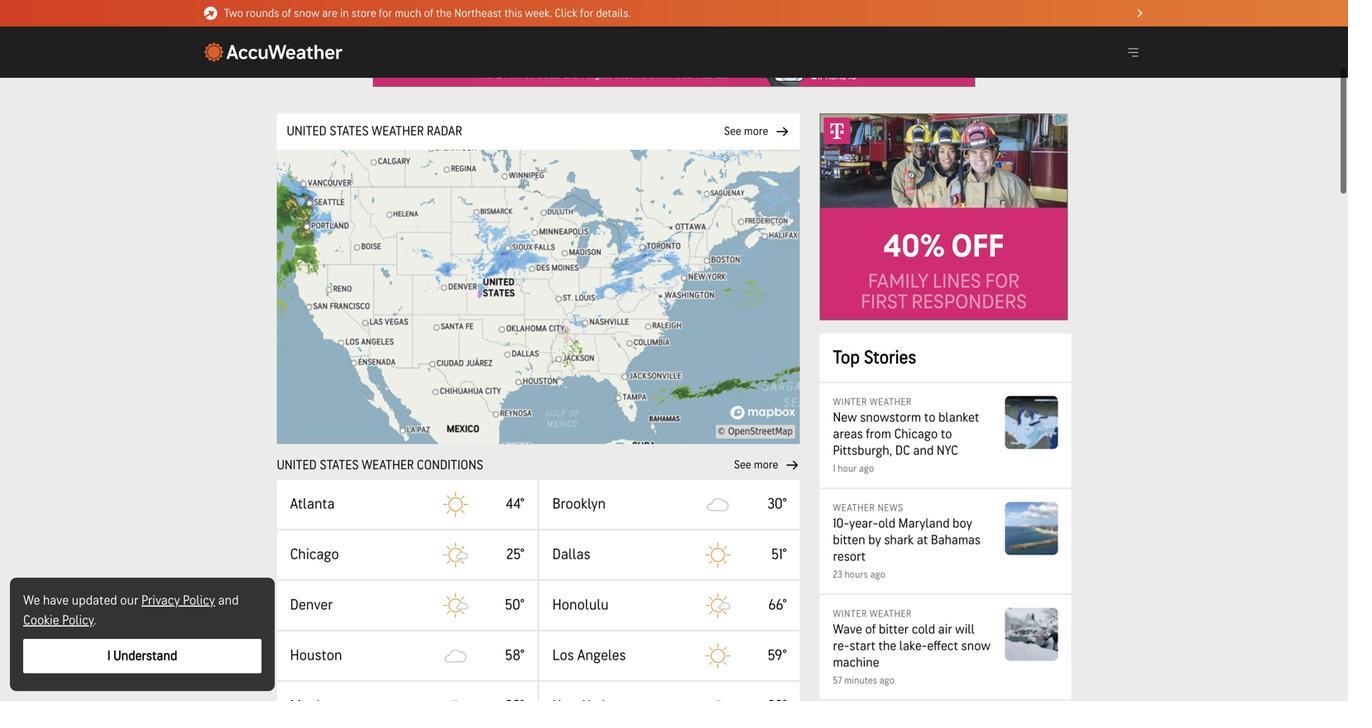 Task type: vqa. For each thing, say whether or not it's contained in the screenshot.
bottom 'SEE'
yes



Task type: locate. For each thing, give the bounding box(es) containing it.
and right privacy policy "link"
[[218, 593, 239, 609]]

and inside we have updated our privacy policy and cookie policy .
[[218, 593, 239, 609]]

are
[[322, 6, 338, 20]]

chevron right image
[[1138, 9, 1143, 17]]

ago inside winter weather wave of bitter cold air will re-start the lake-effect snow machine 57 minutes ago
[[880, 675, 895, 687]]

to
[[925, 410, 936, 426], [941, 426, 953, 443]]

more
[[744, 125, 769, 138], [754, 459, 779, 472]]

dc
[[896, 443, 911, 459]]

details.
[[596, 6, 631, 20]]

see more inside see more link
[[734, 459, 779, 472]]

1 vertical spatial united
[[277, 457, 317, 474]]

1 horizontal spatial chicago
[[895, 426, 938, 443]]

brooklyn
[[553, 496, 606, 513]]

0 vertical spatial and
[[914, 443, 934, 459]]

states
[[330, 123, 369, 139], [320, 457, 359, 474]]

10-
[[833, 516, 850, 532]]

year-
[[850, 516, 879, 532]]

1 vertical spatial and
[[218, 593, 239, 609]]

weather up year-
[[833, 502, 875, 514]]

united for united states weather radar
[[287, 123, 327, 139]]

58°
[[505, 647, 525, 665]]

0 vertical spatial advertisement element
[[373, 12, 976, 87]]

1 horizontal spatial snow
[[962, 638, 991, 655]]

0 vertical spatial snow
[[294, 6, 320, 20]]

united
[[287, 123, 327, 139], [277, 457, 317, 474]]

0 horizontal spatial for
[[379, 6, 392, 20]]

winter up new
[[833, 396, 868, 408]]

areas
[[833, 426, 863, 443]]

i
[[107, 648, 111, 665]]

cold
[[912, 622, 936, 638]]

0 horizontal spatial the
[[436, 6, 452, 20]]

snow down will at bottom right
[[962, 638, 991, 655]]

winter for new
[[833, 396, 868, 408]]

0 horizontal spatial of
[[282, 6, 291, 20]]

1 horizontal spatial the
[[879, 638, 897, 655]]

the for northeast
[[436, 6, 452, 20]]

privacy policy link
[[141, 593, 215, 609]]

in
[[340, 6, 349, 20]]

0 vertical spatial ago
[[859, 463, 875, 475]]

0 vertical spatial states
[[330, 123, 369, 139]]

0 vertical spatial see
[[724, 125, 742, 138]]

click
[[555, 6, 578, 20]]

50°
[[505, 597, 525, 614]]

1 vertical spatial snow
[[962, 638, 991, 655]]

united states weather conditions
[[277, 457, 484, 474]]

weather news 10-year-old maryland boy bitten by shark at bahamas resort 23 hours ago
[[833, 502, 981, 581]]

1 vertical spatial see more
[[734, 459, 779, 472]]

0 vertical spatial chicago
[[895, 426, 938, 443]]

hamburger image
[[1123, 41, 1145, 63]]

ago inside winter weather new snowstorm to blanket areas from chicago to pittsburgh, dc and nyc 1 hour ago
[[859, 463, 875, 475]]

for right click
[[580, 6, 594, 20]]

and right dc
[[914, 443, 934, 459]]

0 horizontal spatial policy
[[62, 613, 94, 629]]

chicago up dc
[[895, 426, 938, 443]]

ago right hours
[[871, 569, 886, 581]]

week.
[[525, 6, 553, 20]]

and
[[914, 443, 934, 459], [218, 593, 239, 609]]

winter up 'wave'
[[833, 608, 868, 620]]

los
[[553, 647, 574, 665]]

0 vertical spatial see more
[[724, 125, 769, 138]]

of up start
[[866, 622, 876, 638]]

policy
[[183, 593, 215, 609], [62, 613, 94, 629]]

23
[[833, 569, 843, 581]]

breaking news image
[[204, 7, 217, 20]]

0 vertical spatial winter
[[833, 396, 868, 408]]

0 vertical spatial policy
[[183, 593, 215, 609]]

ago
[[859, 463, 875, 475], [871, 569, 886, 581], [880, 675, 895, 687]]

winter
[[833, 396, 868, 408], [833, 608, 868, 620]]

privacy
[[141, 593, 180, 609]]

states for united states weather conditions
[[320, 457, 359, 474]]

re-
[[833, 638, 850, 655]]

to up nyc
[[941, 426, 953, 443]]

our
[[120, 593, 139, 609]]

of right much
[[424, 6, 434, 20]]

ago right minutes
[[880, 675, 895, 687]]

air
[[939, 622, 953, 638]]

and inside winter weather new snowstorm to blanket areas from chicago to pittsburgh, dc and nyc 1 hour ago
[[914, 443, 934, 459]]

2 vertical spatial ago
[[880, 675, 895, 687]]

0 horizontal spatial chicago
[[290, 546, 339, 564]]

much
[[395, 6, 422, 20]]

winter inside winter weather wave of bitter cold air will re-start the lake-effect snow machine 57 minutes ago
[[833, 608, 868, 620]]

1 horizontal spatial of
[[424, 6, 434, 20]]

for
[[379, 6, 392, 20], [580, 6, 594, 20]]

weather inside winter weather new snowstorm to blanket areas from chicago to pittsburgh, dc and nyc 1 hour ago
[[870, 396, 912, 408]]

1 vertical spatial policy
[[62, 613, 94, 629]]

57
[[833, 675, 842, 687]]

stories
[[864, 347, 917, 369]]

of
[[282, 6, 291, 20], [424, 6, 434, 20], [866, 622, 876, 638]]

bahamas
[[932, 532, 981, 549]]

1 horizontal spatial to
[[941, 426, 953, 443]]

1 horizontal spatial for
[[580, 6, 594, 20]]

0 vertical spatial united
[[287, 123, 327, 139]]

weather up the bitter
[[870, 608, 912, 620]]

advertisement element
[[373, 12, 976, 87], [820, 113, 1069, 320]]

weather left conditions
[[362, 457, 414, 474]]

the down the bitter
[[879, 638, 897, 655]]

chicago
[[895, 426, 938, 443], [290, 546, 339, 564]]

weather
[[372, 123, 424, 139], [870, 396, 912, 408], [362, 457, 414, 474], [833, 502, 875, 514], [870, 608, 912, 620]]

rounds
[[246, 6, 279, 20]]

0 horizontal spatial snow
[[294, 6, 320, 20]]

1 vertical spatial the
[[879, 638, 897, 655]]

snow left are at left top
[[294, 6, 320, 20]]

1 horizontal spatial and
[[914, 443, 934, 459]]

winter inside winter weather new snowstorm to blanket areas from chicago to pittsburgh, dc and nyc 1 hour ago
[[833, 396, 868, 408]]

1 winter from the top
[[833, 396, 868, 408]]

states for united states weather radar
[[330, 123, 369, 139]]

will
[[956, 622, 975, 638]]

of right 'rounds'
[[282, 6, 291, 20]]

weather up snowstorm
[[870, 396, 912, 408]]

to left blanket
[[925, 410, 936, 426]]

weather inside 'weather news 10-year-old maryland boy bitten by shark at bahamas resort 23 hours ago'
[[833, 502, 875, 514]]

the inside winter weather wave of bitter cold air will re-start the lake-effect snow machine 57 minutes ago
[[879, 638, 897, 655]]

policy right the privacy
[[183, 593, 215, 609]]

from
[[866, 426, 892, 443]]

ago down pittsburgh,
[[859, 463, 875, 475]]

policy down updated
[[62, 613, 94, 629]]

1 vertical spatial chicago
[[290, 546, 339, 564]]

houston
[[290, 647, 342, 665]]

top
[[833, 347, 860, 369]]

0 vertical spatial the
[[436, 6, 452, 20]]

for right store
[[379, 6, 392, 20]]

snow inside winter weather wave of bitter cold air will re-start the lake-effect snow machine 57 minutes ago
[[962, 638, 991, 655]]

see
[[724, 125, 742, 138], [734, 459, 752, 472]]

1 vertical spatial winter
[[833, 608, 868, 620]]

chicago down atlanta
[[290, 546, 339, 564]]

united states weather radar image
[[277, 150, 800, 444]]

united for united states weather conditions
[[277, 457, 317, 474]]

2 winter from the top
[[833, 608, 868, 620]]

two rounds of snow are in store for much of the northeast this week. click for details. link
[[178, 0, 1171, 26]]

1 vertical spatial states
[[320, 457, 359, 474]]

0 horizontal spatial and
[[218, 593, 239, 609]]

updated
[[72, 593, 117, 609]]

2 horizontal spatial of
[[866, 622, 876, 638]]

the
[[436, 6, 452, 20], [879, 638, 897, 655]]

boy
[[953, 516, 973, 532]]

1 vertical spatial see
[[734, 459, 752, 472]]

hour
[[838, 463, 857, 475]]

1 vertical spatial ago
[[871, 569, 886, 581]]

the left northeast
[[436, 6, 452, 20]]

see more
[[724, 125, 769, 138], [734, 459, 779, 472]]

snow
[[294, 6, 320, 20], [962, 638, 991, 655]]



Task type: describe. For each thing, give the bounding box(es) containing it.
of inside winter weather wave of bitter cold air will re-start the lake-effect snow machine 57 minutes ago
[[866, 622, 876, 638]]

see more link
[[734, 458, 800, 473]]

this
[[505, 6, 523, 20]]

0 horizontal spatial to
[[925, 410, 936, 426]]

store
[[352, 6, 376, 20]]

pittsburgh,
[[833, 443, 893, 459]]

snowstorm
[[860, 410, 922, 426]]

have
[[43, 593, 69, 609]]

two
[[224, 6, 243, 20]]

top stories
[[833, 347, 917, 369]]

.
[[94, 613, 97, 629]]

bitter
[[879, 622, 909, 638]]

30°
[[768, 496, 787, 513]]

chicago inside winter weather new snowstorm to blanket areas from chicago to pittsburgh, dc and nyc 1 hour ago
[[895, 426, 938, 443]]

united states weather radar
[[287, 123, 462, 139]]

two rounds of snow are in store for much of the northeast this week. click for details.
[[224, 6, 631, 20]]

we have updated our privacy policy and cookie policy .
[[23, 593, 239, 629]]

lake-
[[900, 638, 928, 655]]

44°
[[506, 496, 525, 513]]

cookie policy link
[[23, 613, 94, 629]]

bitten
[[833, 532, 866, 549]]

weather inside winter weather wave of bitter cold air will re-start the lake-effect snow machine 57 minutes ago
[[870, 608, 912, 620]]

effect
[[928, 638, 959, 655]]

1 vertical spatial more
[[754, 459, 779, 472]]

59°
[[768, 647, 787, 665]]

dallas
[[553, 546, 591, 564]]

blanket
[[939, 410, 980, 426]]

0 vertical spatial more
[[744, 125, 769, 138]]

los angeles
[[553, 647, 626, 665]]

understand
[[114, 648, 177, 665]]

66°
[[769, 597, 787, 614]]

25°
[[507, 546, 525, 564]]

ago inside 'weather news 10-year-old maryland boy bitten by shark at bahamas resort 23 hours ago'
[[871, 569, 886, 581]]

shark
[[885, 532, 914, 549]]

machine
[[833, 655, 880, 671]]

old
[[879, 516, 896, 532]]

honolulu
[[553, 597, 609, 614]]

new
[[833, 410, 857, 426]]

by
[[869, 532, 882, 549]]

weather left the radar
[[372, 123, 424, 139]]

wave
[[833, 622, 863, 638]]

winter weather wave of bitter cold air will re-start the lake-effect snow machine 57 minutes ago
[[833, 608, 991, 687]]

1 horizontal spatial policy
[[183, 593, 215, 609]]

i understand
[[107, 648, 177, 665]]

2 for from the left
[[580, 6, 594, 20]]

news
[[878, 502, 904, 514]]

maryland
[[899, 516, 950, 532]]

minutes
[[845, 675, 878, 687]]

1 for from the left
[[379, 6, 392, 20]]

radar
[[427, 123, 462, 139]]

1
[[833, 463, 836, 475]]

1 vertical spatial advertisement element
[[820, 113, 1069, 320]]

angeles
[[578, 647, 626, 665]]

denver
[[290, 597, 333, 614]]

conditions
[[417, 457, 484, 474]]

start
[[850, 638, 876, 655]]

nyc
[[937, 443, 959, 459]]

hours
[[845, 569, 869, 581]]

we
[[23, 593, 40, 609]]

the for lake-
[[879, 638, 897, 655]]

atlanta
[[290, 496, 335, 513]]

winter weather new snowstorm to blanket areas from chicago to pittsburgh, dc and nyc 1 hour ago
[[833, 396, 980, 475]]

winter for wave
[[833, 608, 868, 620]]

at
[[917, 532, 929, 549]]

northeast
[[455, 6, 502, 20]]

resort
[[833, 549, 866, 565]]

cookie
[[23, 613, 59, 629]]

51°
[[772, 546, 787, 564]]



